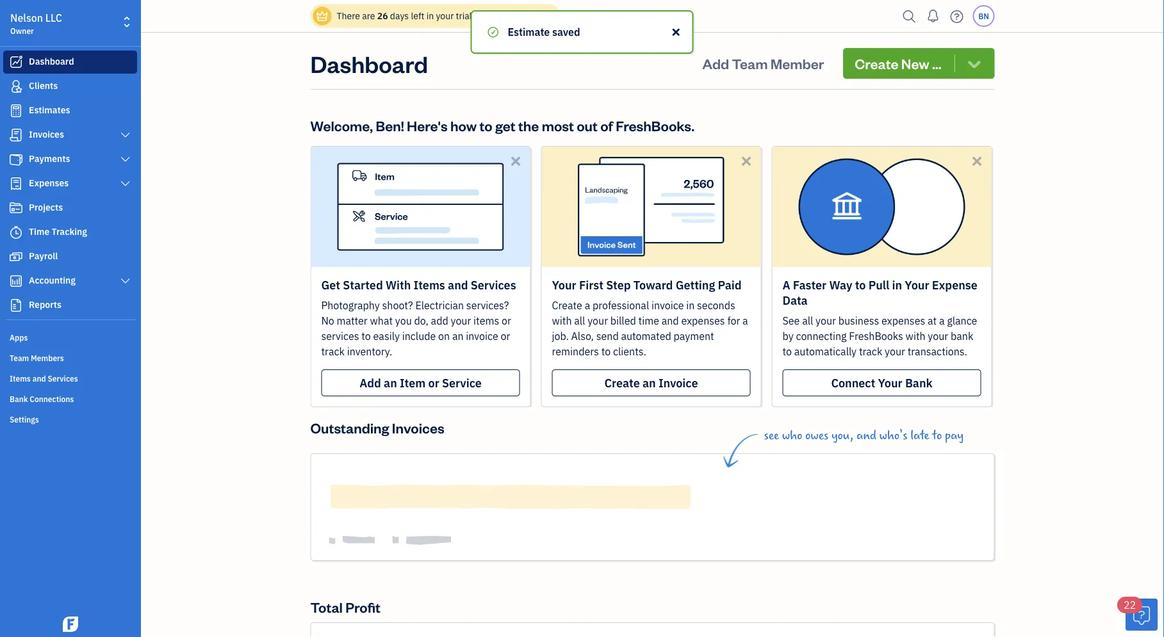Task type: locate. For each thing, give the bounding box(es) containing it.
invoice inside your first step toward getting paid create a professional invoice in seconds with all your billed time and expenses for a job. also, send automated payment reminders to clients.
[[652, 299, 684, 313]]

see
[[764, 429, 780, 443]]

matter
[[337, 314, 368, 328]]

create down clients.
[[605, 376, 640, 391]]

create up job.
[[552, 299, 583, 313]]

crown image
[[316, 9, 329, 23]]

0 horizontal spatial a
[[585, 299, 591, 313]]

all
[[575, 314, 586, 328], [803, 314, 814, 328]]

nelson llc owner
[[10, 11, 62, 36]]

a inside a faster way to pull in your expense data see all your business expenses at a glance by connecting freshbooks with your bank to automatically track your transactions.
[[940, 314, 945, 328]]

getting
[[676, 278, 716, 293]]

0 horizontal spatial dashboard
[[29, 55, 74, 67]]

1 horizontal spatial services
[[471, 278, 516, 293]]

main element
[[0, 0, 173, 638]]

to left pull
[[856, 278, 866, 293]]

chevrondown image
[[966, 54, 984, 72]]

a down first
[[585, 299, 591, 313]]

0 vertical spatial create
[[855, 54, 899, 72]]

payment image
[[8, 153, 24, 166]]

in inside a faster way to pull in your expense data see all your business expenses at a glance by connecting freshbooks with your bank to automatically track your transactions.
[[893, 278, 903, 293]]

2 vertical spatial or
[[429, 376, 440, 391]]

services up services? at the left of page
[[471, 278, 516, 293]]

to down by
[[783, 345, 792, 359]]

1 horizontal spatial items
[[414, 278, 445, 293]]

1 horizontal spatial bank
[[906, 376, 933, 391]]

late
[[911, 429, 930, 443]]

create inside your first step toward getting paid create a professional invoice in seconds with all your billed time and expenses for a job. also, send automated payment reminders to clients.
[[552, 299, 583, 313]]

dismiss image for a faster way to pull in your expense data
[[970, 154, 985, 169]]

1 vertical spatial services
[[48, 374, 78, 384]]

what
[[370, 314, 393, 328]]

chevron large down image for payments
[[120, 154, 131, 165]]

2 vertical spatial chevron large down image
[[120, 179, 131, 189]]

automated
[[621, 330, 672, 343]]

your left first
[[552, 278, 577, 293]]

1 vertical spatial invoice
[[466, 330, 499, 343]]

0 vertical spatial items
[[414, 278, 445, 293]]

0 horizontal spatial add
[[360, 376, 381, 391]]

or down services? at the left of page
[[501, 330, 510, 343]]

in right left
[[427, 10, 434, 22]]

your
[[552, 278, 577, 293], [905, 278, 930, 293], [879, 376, 903, 391]]

timer image
[[8, 226, 24, 239]]

0 vertical spatial invoices
[[29, 129, 64, 140]]

get
[[496, 116, 516, 135]]

professional
[[593, 299, 650, 313]]

2 vertical spatial create
[[605, 376, 640, 391]]

1 horizontal spatial invoice
[[652, 299, 684, 313]]

account
[[517, 10, 551, 22]]

0 vertical spatial add
[[703, 54, 730, 72]]

1 vertical spatial in
[[893, 278, 903, 293]]

1 horizontal spatial add
[[703, 54, 730, 72]]

with
[[552, 314, 572, 328], [906, 330, 926, 343]]

who's
[[880, 429, 908, 443]]

2 dismiss image from the left
[[970, 154, 985, 169]]

items
[[474, 314, 500, 328]]

1 vertical spatial team
[[10, 353, 29, 363]]

invoices down add an item or service link
[[392, 419, 445, 437]]

profit
[[346, 598, 381, 617]]

payment
[[674, 330, 715, 343]]

or
[[502, 314, 511, 328], [501, 330, 510, 343], [429, 376, 440, 391]]

see who owes you, and who's late to pay
[[764, 429, 964, 443]]

project image
[[8, 202, 24, 215]]

an inside get started with items and services photography shoot? electrician services? no matter what you do, add your items or services to easily include on an invoice or track inventory.
[[453, 330, 464, 343]]

2 vertical spatial in
[[687, 299, 695, 313]]

0 horizontal spatial services
[[48, 374, 78, 384]]

invoices
[[29, 129, 64, 140], [392, 419, 445, 437]]

dashboard down are
[[311, 48, 428, 79]]

owes
[[806, 429, 829, 443]]

invoice image
[[8, 129, 24, 142]]

with up the transactions.
[[906, 330, 926, 343]]

an right on
[[453, 330, 464, 343]]

0 vertical spatial team
[[732, 54, 768, 72]]

an for your first step toward getting paid
[[643, 376, 656, 391]]

your right connect
[[879, 376, 903, 391]]

0 horizontal spatial an
[[384, 376, 397, 391]]

and right time
[[662, 314, 679, 328]]

and up electrician
[[448, 278, 468, 293]]

on
[[439, 330, 450, 343]]

saved
[[553, 25, 581, 39]]

success image
[[488, 24, 499, 40]]

projects link
[[3, 197, 137, 220]]

0 horizontal spatial team
[[10, 353, 29, 363]]

1 horizontal spatial your
[[879, 376, 903, 391]]

and down team members
[[32, 374, 46, 384]]

apps
[[10, 333, 28, 343]]

1 all from the left
[[575, 314, 586, 328]]

resource center badge image
[[1126, 599, 1158, 631]]

3 chevron large down image from the top
[[120, 179, 131, 189]]

expenses
[[682, 314, 725, 328], [882, 314, 926, 328]]

1 vertical spatial items
[[10, 374, 31, 384]]

1 horizontal spatial expenses
[[882, 314, 926, 328]]

0 horizontal spatial invoices
[[29, 129, 64, 140]]

0 horizontal spatial with
[[552, 314, 572, 328]]

1 vertical spatial with
[[906, 330, 926, 343]]

add inside button
[[703, 54, 730, 72]]

in inside your first step toward getting paid create a professional invoice in seconds with all your billed time and expenses for a job. also, send automated payment reminders to clients.
[[687, 299, 695, 313]]

send
[[597, 330, 619, 343]]

expenses
[[29, 177, 69, 189]]

team inside main "element"
[[10, 353, 29, 363]]

1 horizontal spatial track
[[860, 345, 883, 359]]

invoice down the items
[[466, 330, 499, 343]]

outstanding
[[311, 419, 389, 437]]

dismiss image for your first step toward getting paid
[[739, 154, 754, 169]]

members
[[31, 353, 64, 363]]

toward
[[634, 278, 673, 293]]

create an invoice link
[[552, 370, 751, 397]]

who
[[783, 429, 803, 443]]

0 vertical spatial chevron large down image
[[120, 130, 131, 140]]

0 vertical spatial with
[[552, 314, 572, 328]]

create an invoice
[[605, 376, 698, 391]]

1 horizontal spatial all
[[803, 314, 814, 328]]

0 horizontal spatial dismiss image
[[739, 154, 754, 169]]

an left item
[[384, 376, 397, 391]]

0 vertical spatial bank
[[906, 376, 933, 391]]

track down freshbooks
[[860, 345, 883, 359]]

get started with items and services photography shoot? electrician services? no matter what you do, add your items or services to easily include on an invoice or track inventory.
[[321, 278, 516, 359]]

0 horizontal spatial your
[[552, 278, 577, 293]]

expenses left at
[[882, 314, 926, 328]]

your
[[436, 10, 454, 22], [451, 314, 471, 328], [588, 314, 608, 328], [816, 314, 837, 328], [928, 330, 949, 343], [885, 345, 906, 359]]

team down the apps
[[10, 353, 29, 363]]

expenses up the payment
[[682, 314, 725, 328]]

with inside a faster way to pull in your expense data see all your business expenses at a glance by connecting freshbooks with your bank to automatically track your transactions.
[[906, 330, 926, 343]]

1 vertical spatial add
[[360, 376, 381, 391]]

0 vertical spatial services
[[471, 278, 516, 293]]

1 vertical spatial invoices
[[392, 419, 445, 437]]

invoice up time
[[652, 299, 684, 313]]

with up job.
[[552, 314, 572, 328]]

seconds
[[698, 299, 736, 313]]

all up also,
[[575, 314, 586, 328]]

2 horizontal spatial in
[[893, 278, 903, 293]]

projects
[[29, 202, 63, 213]]

expense image
[[8, 178, 24, 190]]

get
[[321, 278, 340, 293]]

and inside your first step toward getting paid create a professional invoice in seconds with all your billed time and expenses for a job. also, send automated payment reminders to clients.
[[662, 314, 679, 328]]

bank inside main "element"
[[10, 394, 28, 405]]

bank down the transactions.
[[906, 376, 933, 391]]

a right at
[[940, 314, 945, 328]]

2 expenses from the left
[[882, 314, 926, 328]]

to up the inventory.
[[362, 330, 371, 343]]

your inside your first step toward getting paid create a professional invoice in seconds with all your billed time and expenses for a job. also, send automated payment reminders to clients.
[[588, 314, 608, 328]]

0 horizontal spatial all
[[575, 314, 586, 328]]

1 vertical spatial create
[[552, 299, 583, 313]]

1 dismiss image from the left
[[739, 154, 754, 169]]

automatically
[[795, 345, 857, 359]]

your inside get started with items and services photography shoot? electrician services? no matter what you do, add your items or services to easily include on an invoice or track inventory.
[[451, 314, 471, 328]]

how
[[451, 116, 477, 135]]

0 horizontal spatial expenses
[[682, 314, 725, 328]]

chart image
[[8, 275, 24, 288]]

all right see
[[803, 314, 814, 328]]

report image
[[8, 299, 24, 312]]

you
[[395, 314, 412, 328]]

track down services
[[321, 345, 345, 359]]

estimate
[[508, 25, 550, 39]]

1 horizontal spatial create
[[605, 376, 640, 391]]

see
[[783, 314, 800, 328]]

of
[[601, 116, 613, 135]]

0 horizontal spatial invoice
[[466, 330, 499, 343]]

in right pull
[[893, 278, 903, 293]]

chevron large down image up 'payments' link
[[120, 130, 131, 140]]

create
[[855, 54, 899, 72], [552, 299, 583, 313], [605, 376, 640, 391]]

chevron large down image up expenses 'link'
[[120, 154, 131, 165]]

0 horizontal spatial bank
[[10, 394, 28, 405]]

2 all from the left
[[803, 314, 814, 328]]

inventory.
[[347, 345, 393, 359]]

in down the getting
[[687, 299, 695, 313]]

electrician
[[416, 299, 464, 313]]

chevron large down image inside "invoices" link
[[120, 130, 131, 140]]

all inside a faster way to pull in your expense data see all your business expenses at a glance by connecting freshbooks with your bank to automatically track your transactions.
[[803, 314, 814, 328]]

invoices up payments
[[29, 129, 64, 140]]

a right for
[[743, 314, 749, 328]]

track
[[321, 345, 345, 359], [860, 345, 883, 359]]

your up the transactions.
[[928, 330, 949, 343]]

chevron large down image
[[120, 130, 131, 140], [120, 154, 131, 165], [120, 179, 131, 189]]

dashboard up clients
[[29, 55, 74, 67]]

1 horizontal spatial dismiss image
[[970, 154, 985, 169]]

your up 'send'
[[588, 314, 608, 328]]

chevron large down image inside expenses 'link'
[[120, 179, 131, 189]]

dismiss image
[[739, 154, 754, 169], [970, 154, 985, 169]]

pay
[[946, 429, 964, 443]]

0 horizontal spatial items
[[10, 374, 31, 384]]

1 horizontal spatial with
[[906, 330, 926, 343]]

services
[[471, 278, 516, 293], [48, 374, 78, 384]]

dashboard
[[311, 48, 428, 79], [29, 55, 74, 67]]

transactions.
[[908, 345, 968, 359]]

chevron large down image for expenses
[[120, 179, 131, 189]]

a
[[585, 299, 591, 313], [743, 314, 749, 328], [940, 314, 945, 328]]

1 chevron large down image from the top
[[120, 130, 131, 140]]

0 horizontal spatial track
[[321, 345, 345, 359]]

items down team members
[[10, 374, 31, 384]]

2 track from the left
[[860, 345, 883, 359]]

bank up settings on the bottom left of page
[[10, 394, 28, 405]]

dismiss image
[[509, 154, 523, 169]]

expenses inside a faster way to pull in your expense data see all your business expenses at a glance by connecting freshbooks with your bank to automatically track your transactions.
[[882, 314, 926, 328]]

services?
[[467, 299, 509, 313]]

reports
[[29, 299, 62, 311]]

1 track from the left
[[321, 345, 345, 359]]

your left expense
[[905, 278, 930, 293]]

1 horizontal spatial dashboard
[[311, 48, 428, 79]]

search image
[[900, 7, 920, 26]]

or right item
[[429, 376, 440, 391]]

1 horizontal spatial an
[[453, 330, 464, 343]]

items up electrician
[[414, 278, 445, 293]]

upgrade account link
[[477, 10, 551, 22]]

1 horizontal spatial team
[[732, 54, 768, 72]]

apps link
[[3, 328, 137, 347]]

1 expenses from the left
[[682, 314, 725, 328]]

an left invoice
[[643, 376, 656, 391]]

track inside get started with items and services photography shoot? electrician services? no matter what you do, add your items or services to easily include on an invoice or track inventory.
[[321, 345, 345, 359]]

and inside main "element"
[[32, 374, 46, 384]]

there
[[337, 10, 360, 22]]

with inside your first step toward getting paid create a professional invoice in seconds with all your billed time and expenses for a job. also, send automated payment reminders to clients.
[[552, 314, 572, 328]]

1 vertical spatial bank
[[10, 394, 28, 405]]

business
[[839, 314, 880, 328]]

items inside get started with items and services photography shoot? electrician services? no matter what you do, add your items or services to easily include on an invoice or track inventory.
[[414, 278, 445, 293]]

2 chevron large down image from the top
[[120, 154, 131, 165]]

0 horizontal spatial create
[[552, 299, 583, 313]]

clients
[[29, 80, 58, 92]]

team
[[732, 54, 768, 72], [10, 353, 29, 363]]

connect
[[832, 376, 876, 391]]

1 horizontal spatial in
[[687, 299, 695, 313]]

to down 'send'
[[602, 345, 611, 359]]

faster
[[794, 278, 827, 293]]

2 horizontal spatial a
[[940, 314, 945, 328]]

team members
[[10, 353, 64, 363]]

1 vertical spatial or
[[501, 330, 510, 343]]

team left member
[[732, 54, 768, 72]]

your right add at the left of page
[[451, 314, 471, 328]]

chevron large down image inside 'payments' link
[[120, 154, 131, 165]]

1 vertical spatial chevron large down image
[[120, 154, 131, 165]]

freshbooks image
[[60, 617, 81, 633]]

out
[[577, 116, 598, 135]]

add for add team member
[[703, 54, 730, 72]]

paid
[[718, 278, 742, 293]]

2 horizontal spatial create
[[855, 54, 899, 72]]

chevron large down image for invoices
[[120, 130, 131, 140]]

chevron large down image down 'payments' link
[[120, 179, 131, 189]]

2 horizontal spatial your
[[905, 278, 930, 293]]

your first step toward getting paid create a professional invoice in seconds with all your billed time and expenses for a job. also, send automated payment reminders to clients.
[[552, 278, 749, 359]]

services up bank connections link
[[48, 374, 78, 384]]

0 vertical spatial in
[[427, 10, 434, 22]]

chevron large down image
[[120, 276, 131, 287]]

create left new
[[855, 54, 899, 72]]

all inside your first step toward getting paid create a professional invoice in seconds with all your billed time and expenses for a job. also, send automated payment reminders to clients.
[[575, 314, 586, 328]]

2 horizontal spatial an
[[643, 376, 656, 391]]

upgrade
[[479, 10, 515, 22]]

or right the items
[[502, 314, 511, 328]]

to
[[480, 116, 493, 135], [856, 278, 866, 293], [362, 330, 371, 343], [602, 345, 611, 359], [783, 345, 792, 359], [933, 429, 943, 443]]

items
[[414, 278, 445, 293], [10, 374, 31, 384]]

0 horizontal spatial in
[[427, 10, 434, 22]]

1 horizontal spatial invoices
[[392, 419, 445, 437]]

create new …
[[855, 54, 942, 72]]

for
[[728, 314, 741, 328]]

most
[[542, 116, 574, 135]]

0 vertical spatial invoice
[[652, 299, 684, 313]]

create inside dropdown button
[[855, 54, 899, 72]]

welcome, ben! here's how to get the most out of freshbooks.
[[311, 116, 695, 135]]



Task type: describe. For each thing, give the bounding box(es) containing it.
here's
[[407, 116, 448, 135]]

create for create new …
[[855, 54, 899, 72]]

days
[[390, 10, 409, 22]]

no
[[321, 314, 334, 328]]

invoice
[[659, 376, 698, 391]]

to inside your first step toward getting paid create a professional invoice in seconds with all your billed time and expenses for a job. also, send automated payment reminders to clients.
[[602, 345, 611, 359]]

connect your bank
[[832, 376, 933, 391]]

bank connections
[[10, 394, 74, 405]]

total profit
[[311, 598, 381, 617]]

there are 26 days left in your trial. upgrade account
[[337, 10, 551, 22]]

easily
[[373, 330, 400, 343]]

estimate saved status
[[0, 10, 1165, 54]]

do,
[[414, 314, 429, 328]]

started
[[343, 278, 383, 293]]

notifications image
[[923, 3, 944, 29]]

way
[[830, 278, 853, 293]]

services inside get started with items and services photography shoot? electrician services? no matter what you do, add your items or services to easily include on an invoice or track inventory.
[[471, 278, 516, 293]]

by
[[783, 330, 794, 343]]

bn
[[979, 11, 990, 21]]

items inside main "element"
[[10, 374, 31, 384]]

your left the trial.
[[436, 10, 454, 22]]

total
[[311, 598, 343, 617]]

your inside your first step toward getting paid create a professional invoice in seconds with all your billed time and expenses for a job. also, send automated payment reminders to clients.
[[552, 278, 577, 293]]

freshbooks
[[850, 330, 904, 343]]

team members link
[[3, 348, 137, 367]]

to left pay
[[933, 429, 943, 443]]

and inside get started with items and services photography shoot? electrician services? no matter what you do, add your items or services to easily include on an invoice or track inventory.
[[448, 278, 468, 293]]

trial.
[[456, 10, 475, 22]]

invoices link
[[3, 124, 137, 147]]

add for add an item or service
[[360, 376, 381, 391]]

invoices inside main "element"
[[29, 129, 64, 140]]

26
[[377, 10, 388, 22]]

add an item or service
[[360, 376, 482, 391]]

job.
[[552, 330, 569, 343]]

in for pull
[[893, 278, 903, 293]]

services inside main "element"
[[48, 374, 78, 384]]

money image
[[8, 251, 24, 263]]

an for get started with items and services
[[384, 376, 397, 391]]

bank
[[951, 330, 974, 343]]

0 vertical spatial or
[[502, 314, 511, 328]]

reminders
[[552, 345, 599, 359]]

dashboard inside 'dashboard' link
[[29, 55, 74, 67]]

accounting link
[[3, 270, 137, 293]]

settings
[[10, 415, 39, 425]]

bank connections link
[[3, 389, 137, 408]]

you,
[[832, 429, 854, 443]]

and right you,
[[857, 429, 877, 443]]

1 horizontal spatial a
[[743, 314, 749, 328]]

items and services link
[[3, 369, 137, 388]]

to left get
[[480, 116, 493, 135]]

the
[[519, 116, 539, 135]]

time tracking link
[[3, 221, 137, 244]]

close image
[[671, 24, 682, 40]]

expenses inside your first step toward getting paid create a professional invoice in seconds with all your billed time and expenses for a job. also, send automated payment reminders to clients.
[[682, 314, 725, 328]]

team inside button
[[732, 54, 768, 72]]

create for create an invoice
[[605, 376, 640, 391]]

your down freshbooks
[[885, 345, 906, 359]]

add an item or service link
[[321, 370, 520, 397]]

payments
[[29, 153, 70, 165]]

llc
[[45, 11, 62, 25]]

time
[[29, 226, 50, 238]]

outstanding invoices
[[311, 419, 445, 437]]

estimates
[[29, 104, 70, 116]]

estimate image
[[8, 104, 24, 117]]

time tracking
[[29, 226, 87, 238]]

freshbooks.
[[616, 116, 695, 135]]

22
[[1124, 599, 1137, 613]]

accounting
[[29, 275, 76, 287]]

estimates link
[[3, 99, 137, 122]]

a
[[783, 278, 791, 293]]

at
[[928, 314, 937, 328]]

…
[[933, 54, 942, 72]]

also,
[[572, 330, 594, 343]]

invoice inside get started with items and services photography shoot? electrician services? no matter what you do, add your items or services to easily include on an invoice or track inventory.
[[466, 330, 499, 343]]

your up connecting
[[816, 314, 837, 328]]

step
[[607, 278, 631, 293]]

reports link
[[3, 294, 137, 317]]

client image
[[8, 80, 24, 93]]

welcome,
[[311, 116, 373, 135]]

clients link
[[3, 75, 137, 98]]

glance
[[948, 314, 978, 328]]

go to help image
[[947, 7, 968, 26]]

connect your bank link
[[783, 370, 982, 397]]

tracking
[[52, 226, 87, 238]]

include
[[402, 330, 436, 343]]

dashboard image
[[8, 56, 24, 69]]

billed
[[611, 314, 636, 328]]

to inside get started with items and services photography shoot? electrician services? no matter what you do, add your items or services to easily include on an invoice or track inventory.
[[362, 330, 371, 343]]

connecting
[[796, 330, 847, 343]]

your inside a faster way to pull in your expense data see all your business expenses at a glance by connecting freshbooks with your bank to automatically track your transactions.
[[905, 278, 930, 293]]

track inside a faster way to pull in your expense data see all your business expenses at a glance by connecting freshbooks with your bank to automatically track your transactions.
[[860, 345, 883, 359]]

in for left
[[427, 10, 434, 22]]

estimate saved
[[508, 25, 581, 39]]

22 button
[[1118, 597, 1158, 631]]

service
[[442, 376, 482, 391]]

with
[[386, 278, 411, 293]]

are
[[362, 10, 375, 22]]

create new … button
[[844, 48, 995, 79]]

photography
[[321, 299, 380, 313]]

bn button
[[973, 5, 995, 27]]

clients.
[[613, 345, 647, 359]]

ben!
[[376, 116, 404, 135]]

owner
[[10, 26, 34, 36]]

data
[[783, 293, 808, 308]]

shoot?
[[382, 299, 413, 313]]



Task type: vqa. For each thing, say whether or not it's contained in the screenshot.
details for Profitability Details Klo Total Net Profit:  (USD) As of Nov 27, 2023
no



